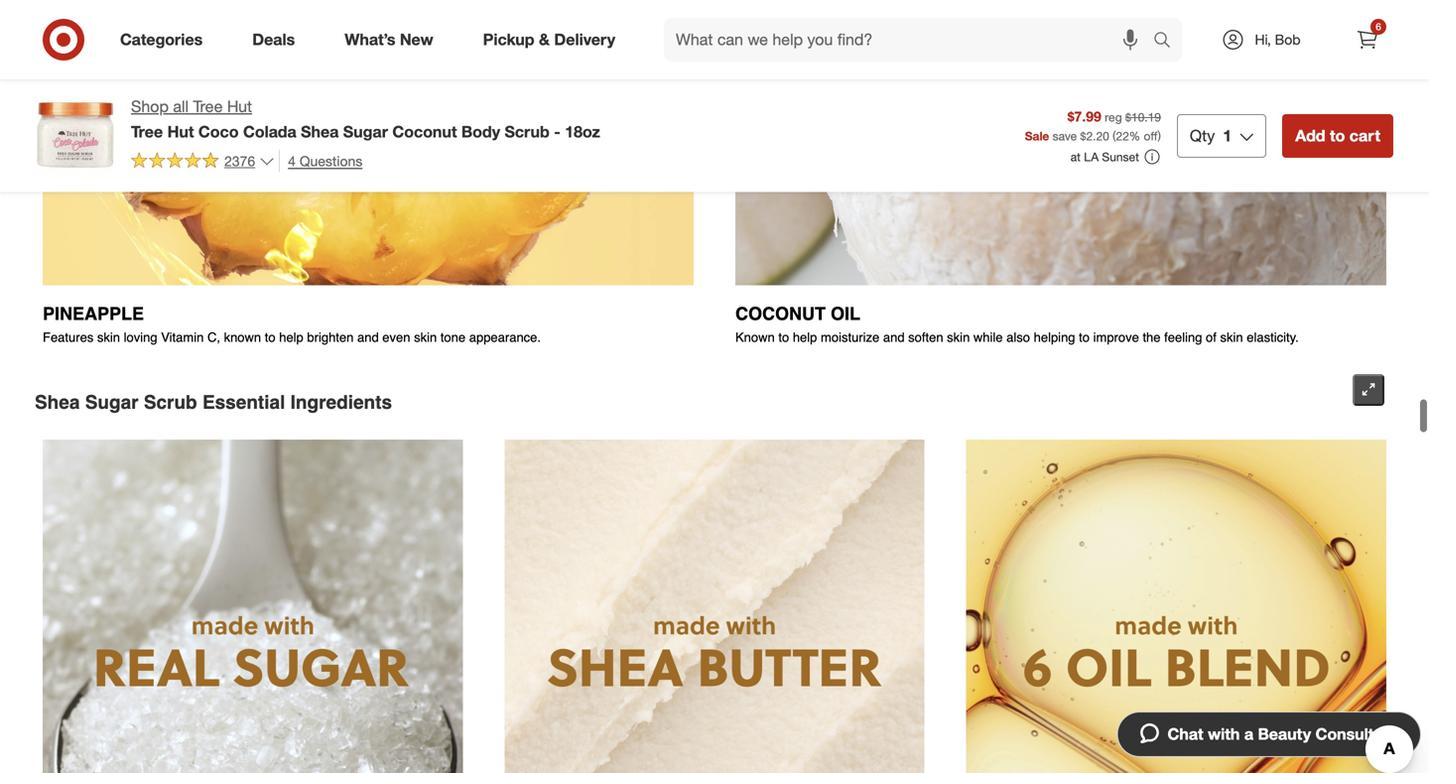 Task type: describe. For each thing, give the bounding box(es) containing it.
delivery
[[554, 30, 616, 49]]

$7.99
[[1068, 108, 1102, 125]]

cart
[[1350, 126, 1381, 145]]

c,
[[207, 330, 220, 345]]

known
[[224, 330, 261, 345]]

add to cart button
[[1283, 114, 1394, 158]]

0 vertical spatial hut
[[227, 97, 252, 116]]

search
[[1145, 32, 1193, 51]]

6 link
[[1346, 18, 1390, 62]]

all
[[173, 97, 189, 116]]

0 horizontal spatial hut
[[167, 122, 194, 141]]

-
[[554, 122, 561, 141]]

add
[[1296, 126, 1326, 145]]

moisturize
[[821, 330, 880, 345]]

loving
[[124, 330, 157, 345]]

essential
[[202, 392, 285, 413]]

chat with a beauty consultant
[[1168, 725, 1399, 744]]

to down coconut
[[779, 330, 790, 345]]

feeling
[[1165, 330, 1203, 345]]

2376 link
[[131, 150, 275, 174]]

deals link
[[236, 18, 320, 62]]

sunset
[[1103, 149, 1140, 164]]

ingredients
[[291, 392, 392, 413]]

6
[[1376, 20, 1382, 33]]

of
[[1206, 330, 1217, 345]]

appearance.
[[469, 330, 541, 345]]

help inside coconut oil known to help moisturize and soften skin while also helping to improve the feeling of skin elasticity.
[[793, 330, 818, 345]]

0 horizontal spatial scrub
[[144, 392, 197, 413]]

bob
[[1275, 31, 1301, 48]]

consultant
[[1316, 725, 1399, 744]]

What can we help you find? suggestions appear below search field
[[664, 18, 1159, 62]]

shea inside shop all tree hut tree hut coco colada shea sugar coconut body scrub - 18oz
[[301, 122, 339, 141]]

1 skin from the left
[[97, 330, 120, 345]]

chat with a beauty consultant button
[[1117, 712, 1422, 758]]

2376
[[224, 152, 255, 170]]

hi,
[[1255, 31, 1272, 48]]

oil
[[831, 304, 861, 324]]

categories
[[120, 30, 203, 49]]

body
[[462, 122, 500, 141]]

coco
[[198, 122, 239, 141]]

4 questions
[[288, 152, 363, 170]]

coconut
[[736, 304, 826, 324]]

coconut oil known to help moisturize and soften skin while also helping to improve the feeling of skin elasticity.
[[736, 304, 1299, 345]]

1
[[1224, 126, 1232, 145]]

new
[[400, 30, 434, 49]]

22
[[1116, 128, 1130, 143]]

soften
[[909, 330, 944, 345]]

$10.19
[[1126, 110, 1162, 125]]

search button
[[1145, 18, 1193, 66]]

save
[[1053, 128, 1077, 143]]

a
[[1245, 725, 1254, 744]]

%
[[1130, 128, 1141, 143]]

1 vertical spatial tree
[[131, 122, 163, 141]]

the
[[1143, 330, 1161, 345]]

$
[[1081, 128, 1087, 143]]

4 skin from the left
[[1221, 330, 1244, 345]]

help inside pineapple features skin loving vitamin c, known to help brighten and even skin tone appearance.
[[279, 330, 304, 345]]

shop
[[131, 97, 169, 116]]

features
[[43, 330, 94, 345]]

qty
[[1190, 126, 1216, 145]]

improve
[[1094, 330, 1140, 345]]

qty 1
[[1190, 126, 1232, 145]]

at
[[1071, 149, 1081, 164]]

tone
[[441, 330, 466, 345]]

3 skin from the left
[[947, 330, 970, 345]]

reg
[[1105, 110, 1123, 125]]

chat
[[1168, 725, 1204, 744]]



Task type: locate. For each thing, give the bounding box(es) containing it.
questions
[[300, 152, 363, 170]]

4 questions link
[[279, 150, 363, 172]]

to right helping
[[1079, 330, 1090, 345]]

help down coconut
[[793, 330, 818, 345]]

18oz
[[565, 122, 600, 141]]

brighten
[[307, 330, 354, 345]]

skin down pineapple
[[97, 330, 120, 345]]

1 horizontal spatial and
[[884, 330, 905, 345]]

sugar
[[343, 122, 388, 141], [85, 392, 139, 413]]

4
[[288, 152, 296, 170]]

known
[[736, 330, 775, 345]]

0 vertical spatial shea
[[301, 122, 339, 141]]

tree down shop on the left top of page
[[131, 122, 163, 141]]

help left brighten
[[279, 330, 304, 345]]

2.20
[[1087, 128, 1110, 143]]

elasticity.
[[1247, 330, 1299, 345]]

1 vertical spatial hut
[[167, 122, 194, 141]]

(
[[1113, 128, 1116, 143]]

1 help from the left
[[279, 330, 304, 345]]

with
[[1208, 725, 1240, 744]]

to inside pineapple features skin loving vitamin c, known to help brighten and even skin tone appearance.
[[265, 330, 276, 345]]

vitamin
[[161, 330, 204, 345]]

shea
[[301, 122, 339, 141], [35, 392, 80, 413]]

while
[[974, 330, 1003, 345]]

image of tree hut coco colada shea sugar coconut body scrub - 18oz image
[[36, 95, 115, 175]]

what's new
[[345, 30, 434, 49]]

2 skin from the left
[[414, 330, 437, 345]]

shea up 4 questions link
[[301, 122, 339, 141]]

0 horizontal spatial shea
[[35, 392, 80, 413]]

pickup
[[483, 30, 535, 49]]

scrub down vitamin
[[144, 392, 197, 413]]

hut up coco at the left of page
[[227, 97, 252, 116]]

scrub left -
[[505, 122, 550, 141]]

what's new link
[[328, 18, 458, 62]]

0 horizontal spatial and
[[357, 330, 379, 345]]

2 and from the left
[[884, 330, 905, 345]]

at la sunset
[[1071, 149, 1140, 164]]

what's
[[345, 30, 396, 49]]

0 horizontal spatial help
[[279, 330, 304, 345]]

to
[[1330, 126, 1346, 145], [265, 330, 276, 345], [779, 330, 790, 345], [1079, 330, 1090, 345]]

1 horizontal spatial scrub
[[505, 122, 550, 141]]

0 vertical spatial tree
[[193, 97, 223, 116]]

1 horizontal spatial hut
[[227, 97, 252, 116]]

and inside coconut oil known to help moisturize and soften skin while also helping to improve the feeling of skin elasticity.
[[884, 330, 905, 345]]

also
[[1007, 330, 1031, 345]]

categories link
[[103, 18, 228, 62]]

coconut
[[393, 122, 457, 141]]

helping
[[1034, 330, 1076, 345]]

tree
[[193, 97, 223, 116], [131, 122, 163, 141]]

2 help from the left
[[793, 330, 818, 345]]

pineapple
[[43, 304, 144, 324]]

and inside pineapple features skin loving vitamin c, known to help brighten and even skin tone appearance.
[[357, 330, 379, 345]]

0 horizontal spatial tree
[[131, 122, 163, 141]]

shea sugar scrub essential ingredients
[[35, 392, 392, 413]]

1 and from the left
[[357, 330, 379, 345]]

pineapple features skin loving vitamin c, known to help brighten and even skin tone appearance.
[[43, 304, 541, 345]]

even
[[383, 330, 411, 345]]

pickup & delivery
[[483, 30, 616, 49]]

)
[[1158, 128, 1162, 143]]

skin left "while"
[[947, 330, 970, 345]]

off
[[1144, 128, 1158, 143]]

shea down "features"
[[35, 392, 80, 413]]

deals
[[252, 30, 295, 49]]

0 vertical spatial sugar
[[343, 122, 388, 141]]

pickup & delivery link
[[466, 18, 640, 62]]

la
[[1085, 149, 1099, 164]]

shop all tree hut tree hut coco colada shea sugar coconut body scrub - 18oz
[[131, 97, 600, 141]]

hi, bob
[[1255, 31, 1301, 48]]

1 horizontal spatial tree
[[193, 97, 223, 116]]

sugar down loving
[[85, 392, 139, 413]]

sugar inside shop all tree hut tree hut coco colada shea sugar coconut body scrub - 18oz
[[343, 122, 388, 141]]

to inside button
[[1330, 126, 1346, 145]]

0 horizontal spatial sugar
[[85, 392, 139, 413]]

skin
[[97, 330, 120, 345], [414, 330, 437, 345], [947, 330, 970, 345], [1221, 330, 1244, 345]]

and left even
[[357, 330, 379, 345]]

1 horizontal spatial help
[[793, 330, 818, 345]]

and
[[357, 330, 379, 345], [884, 330, 905, 345]]

1 horizontal spatial sugar
[[343, 122, 388, 141]]

to right known at the left of the page
[[265, 330, 276, 345]]

hut
[[227, 97, 252, 116], [167, 122, 194, 141]]

1 vertical spatial shea
[[35, 392, 80, 413]]

hut down all
[[167, 122, 194, 141]]

0 vertical spatial scrub
[[505, 122, 550, 141]]

skin left tone
[[414, 330, 437, 345]]

colada
[[243, 122, 297, 141]]

skin right of
[[1221, 330, 1244, 345]]

1 horizontal spatial shea
[[301, 122, 339, 141]]

and left soften
[[884, 330, 905, 345]]

$7.99 reg $10.19 sale save $ 2.20 ( 22 % off )
[[1025, 108, 1162, 143]]

1 vertical spatial scrub
[[144, 392, 197, 413]]

scrub inside shop all tree hut tree hut coco colada shea sugar coconut body scrub - 18oz
[[505, 122, 550, 141]]

help
[[279, 330, 304, 345], [793, 330, 818, 345]]

tree right all
[[193, 97, 223, 116]]

beauty
[[1258, 725, 1312, 744]]

to right add
[[1330, 126, 1346, 145]]

1 vertical spatial sugar
[[85, 392, 139, 413]]

sugar up questions
[[343, 122, 388, 141]]

sale
[[1025, 128, 1050, 143]]

&
[[539, 30, 550, 49]]

add to cart
[[1296, 126, 1381, 145]]



Task type: vqa. For each thing, say whether or not it's contained in the screenshot.
bottommost REVIEW
no



